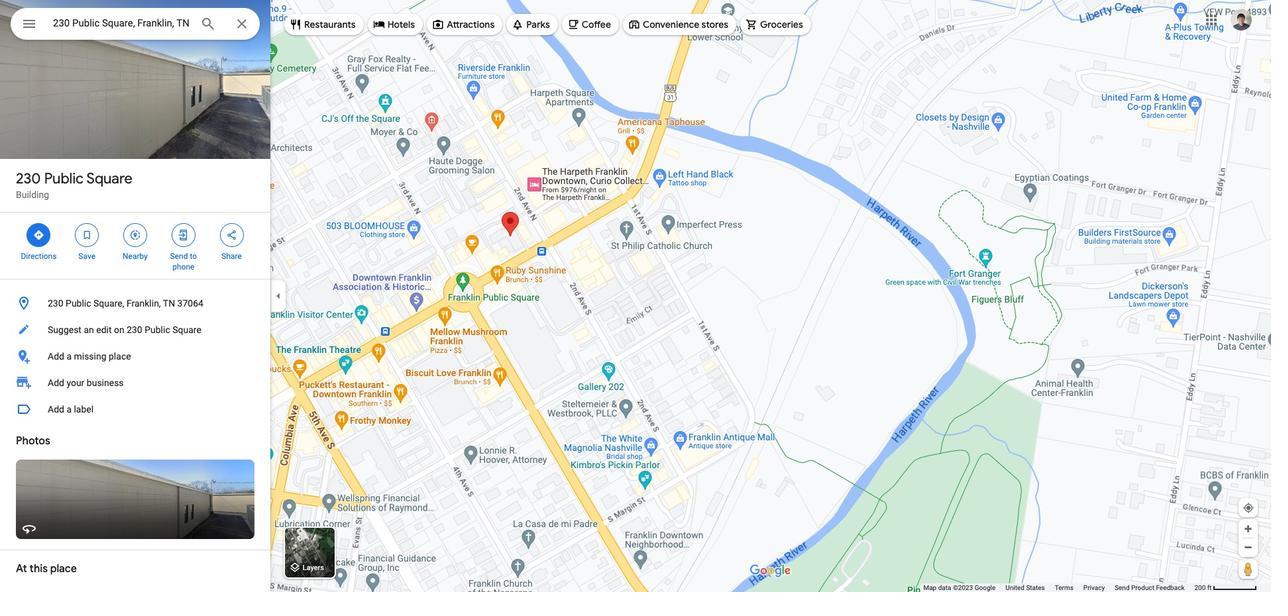 Task type: locate. For each thing, give the bounding box(es) containing it.
1 add from the top
[[48, 351, 64, 362]]

product
[[1132, 585, 1155, 592]]

0 vertical spatial send
[[170, 252, 188, 261]]

public
[[44, 170, 84, 188], [66, 298, 91, 309], [145, 325, 170, 335]]

add a label
[[48, 404, 94, 415]]

public up an
[[66, 298, 91, 309]]

0 vertical spatial a
[[67, 351, 72, 362]]

add your business
[[48, 378, 124, 389]]

0 vertical spatial square
[[87, 170, 133, 188]]

add down the suggest
[[48, 351, 64, 362]]

add
[[48, 351, 64, 362], [48, 378, 64, 389], [48, 404, 64, 415]]

a left "missing"
[[67, 351, 72, 362]]

©2023
[[953, 585, 973, 592]]

restaurants
[[304, 19, 356, 30]]

convenience stores button
[[623, 9, 737, 40]]

groceries
[[761, 19, 803, 30]]

1 horizontal spatial send
[[1115, 585, 1130, 592]]

states
[[1027, 585, 1045, 592]]

0 vertical spatial public
[[44, 170, 84, 188]]


[[21, 15, 37, 33]]

none field inside 230 public square, franklin, tn 37064 field
[[53, 15, 190, 31]]

1 horizontal spatial 230
[[48, 298, 63, 309]]

label
[[74, 404, 94, 415]]

privacy button
[[1084, 584, 1105, 593]]

1 vertical spatial 230
[[48, 298, 63, 309]]

230 up the suggest
[[48, 298, 63, 309]]

square,
[[94, 298, 124, 309]]

0 vertical spatial 230
[[16, 170, 41, 188]]

0 vertical spatial add
[[48, 351, 64, 362]]

230 right on
[[127, 325, 142, 335]]

230 Public Square, Franklin, TN 37064 field
[[11, 8, 260, 40]]

1 vertical spatial a
[[67, 404, 72, 415]]

franklin,
[[127, 298, 161, 309]]

convenience
[[643, 19, 700, 30]]

1 a from the top
[[67, 351, 72, 362]]

your
[[67, 378, 84, 389]]

terms
[[1055, 585, 1074, 592]]

1 horizontal spatial square
[[173, 325, 201, 335]]

square inside 230 public square building
[[87, 170, 133, 188]]

public for square,
[[66, 298, 91, 309]]

 search field
[[11, 8, 260, 42]]

3 add from the top
[[48, 404, 64, 415]]

230 public square main content
[[0, 0, 271, 593]]

send to phone
[[170, 252, 197, 272]]

public inside 230 public square building
[[44, 170, 84, 188]]

parks button
[[507, 9, 558, 40]]

230 for square
[[16, 170, 41, 188]]

send for send to phone
[[170, 252, 188, 261]]

nearby
[[123, 252, 148, 261]]

terms button
[[1055, 584, 1074, 593]]

None field
[[53, 15, 190, 31]]

0 horizontal spatial 230
[[16, 170, 41, 188]]

send inside send to phone
[[170, 252, 188, 261]]

public up building
[[44, 170, 84, 188]]

add a missing place
[[48, 351, 131, 362]]

1 vertical spatial square
[[173, 325, 201, 335]]

200 ft button
[[1195, 585, 1258, 592]]

public down tn
[[145, 325, 170, 335]]

add left your
[[48, 378, 64, 389]]

save
[[78, 252, 95, 261]]

200 ft
[[1195, 585, 1212, 592]]

0 horizontal spatial square
[[87, 170, 133, 188]]

send inside send product feedback button
[[1115, 585, 1130, 592]]

0 vertical spatial place
[[109, 351, 131, 362]]

footer
[[924, 584, 1195, 593]]

an
[[84, 325, 94, 335]]

a
[[67, 351, 72, 362], [67, 404, 72, 415]]

business
[[87, 378, 124, 389]]

2 add from the top
[[48, 378, 64, 389]]

0 horizontal spatial send
[[170, 252, 188, 261]]

united
[[1006, 585, 1025, 592]]

place right this at the left of the page
[[50, 563, 77, 576]]

suggest
[[48, 325, 82, 335]]

send up phone
[[170, 252, 188, 261]]

230 inside 230 public square building
[[16, 170, 41, 188]]

place inside button
[[109, 351, 131, 362]]

missing
[[74, 351, 106, 362]]

privacy
[[1084, 585, 1105, 592]]

google
[[975, 585, 996, 592]]

parks
[[527, 19, 550, 30]]

230 up building
[[16, 170, 41, 188]]

send left product
[[1115, 585, 1130, 592]]

a for missing
[[67, 351, 72, 362]]

add your business link
[[0, 370, 271, 396]]

show your location image
[[1243, 503, 1255, 515]]

0 horizontal spatial place
[[50, 563, 77, 576]]

stores
[[702, 19, 729, 30]]

footer containing map data ©2023 google
[[924, 584, 1195, 593]]

suggest an edit on 230 public square button
[[0, 317, 271, 343]]

square
[[87, 170, 133, 188], [173, 325, 201, 335]]


[[81, 228, 93, 243]]

zoom in image
[[1244, 524, 1254, 534]]

1 vertical spatial send
[[1115, 585, 1130, 592]]

layers
[[303, 564, 324, 573]]

square up 
[[87, 170, 133, 188]]

2 a from the top
[[67, 404, 72, 415]]

actions for 230 public square region
[[0, 213, 271, 279]]

a left label
[[67, 404, 72, 415]]

2 vertical spatial 230
[[127, 325, 142, 335]]

place
[[109, 351, 131, 362], [50, 563, 77, 576]]

230 for square,
[[48, 298, 63, 309]]

send
[[170, 252, 188, 261], [1115, 585, 1130, 592]]

square down 37064 at the bottom left of page
[[173, 325, 201, 335]]

1 horizontal spatial place
[[109, 351, 131, 362]]

send for send product feedback
[[1115, 585, 1130, 592]]

restaurants button
[[284, 9, 364, 40]]

1 vertical spatial public
[[66, 298, 91, 309]]

230
[[16, 170, 41, 188], [48, 298, 63, 309], [127, 325, 142, 335]]

place down on
[[109, 351, 131, 362]]

2 vertical spatial add
[[48, 404, 64, 415]]

add for add a missing place
[[48, 351, 64, 362]]

1 vertical spatial add
[[48, 378, 64, 389]]

add left label
[[48, 404, 64, 415]]



Task type: describe. For each thing, give the bounding box(es) containing it.
add a missing place button
[[0, 343, 271, 370]]

google account: nolan park  
(nolan.park@adept.ai) image
[[1231, 9, 1252, 30]]

public for square
[[44, 170, 84, 188]]

groceries button
[[741, 9, 811, 40]]

map
[[924, 585, 937, 592]]

send product feedback button
[[1115, 584, 1185, 593]]

footer inside google maps element
[[924, 584, 1195, 593]]

230 public square, franklin, tn 37064
[[48, 298, 203, 309]]

zoom out image
[[1244, 543, 1254, 553]]

united states button
[[1006, 584, 1045, 593]]

at this place
[[16, 563, 77, 576]]

building
[[16, 190, 49, 200]]


[[226, 228, 238, 243]]

ft
[[1208, 585, 1212, 592]]

collapse side panel image
[[271, 289, 286, 304]]

hotels
[[388, 19, 415, 30]]

attractions
[[447, 19, 495, 30]]

add for add your business
[[48, 378, 64, 389]]

send product feedback
[[1115, 585, 1185, 592]]

230 public square, franklin, tn 37064 button
[[0, 290, 271, 317]]

show street view coverage image
[[1239, 560, 1258, 579]]

add a label button
[[0, 396, 271, 423]]

on
[[114, 325, 124, 335]]


[[33, 228, 45, 243]]

at
[[16, 563, 27, 576]]

hotels button
[[368, 9, 423, 40]]

share
[[222, 252, 242, 261]]

united states
[[1006, 585, 1045, 592]]

feedback
[[1157, 585, 1185, 592]]

1 vertical spatial place
[[50, 563, 77, 576]]

2 horizontal spatial 230
[[127, 325, 142, 335]]

map data ©2023 google
[[924, 585, 996, 592]]

2 vertical spatial public
[[145, 325, 170, 335]]

photos
[[16, 435, 50, 448]]

this
[[30, 563, 48, 576]]

to
[[190, 252, 197, 261]]

 button
[[11, 8, 48, 42]]

37064
[[177, 298, 203, 309]]

square inside button
[[173, 325, 201, 335]]

attractions button
[[427, 9, 503, 40]]


[[129, 228, 141, 243]]

a for label
[[67, 404, 72, 415]]

convenience stores
[[643, 19, 729, 30]]

tn
[[163, 298, 175, 309]]

200
[[1195, 585, 1206, 592]]

edit
[[96, 325, 112, 335]]

directions
[[21, 252, 57, 261]]


[[178, 228, 189, 243]]

230 public square building
[[16, 170, 133, 200]]

coffee
[[582, 19, 611, 30]]

data
[[939, 585, 952, 592]]

suggest an edit on 230 public square
[[48, 325, 201, 335]]

google maps element
[[0, 0, 1272, 593]]

phone
[[173, 263, 195, 272]]

add for add a label
[[48, 404, 64, 415]]

coffee button
[[562, 9, 619, 40]]



Task type: vqa. For each thing, say whether or not it's contained in the screenshot.


